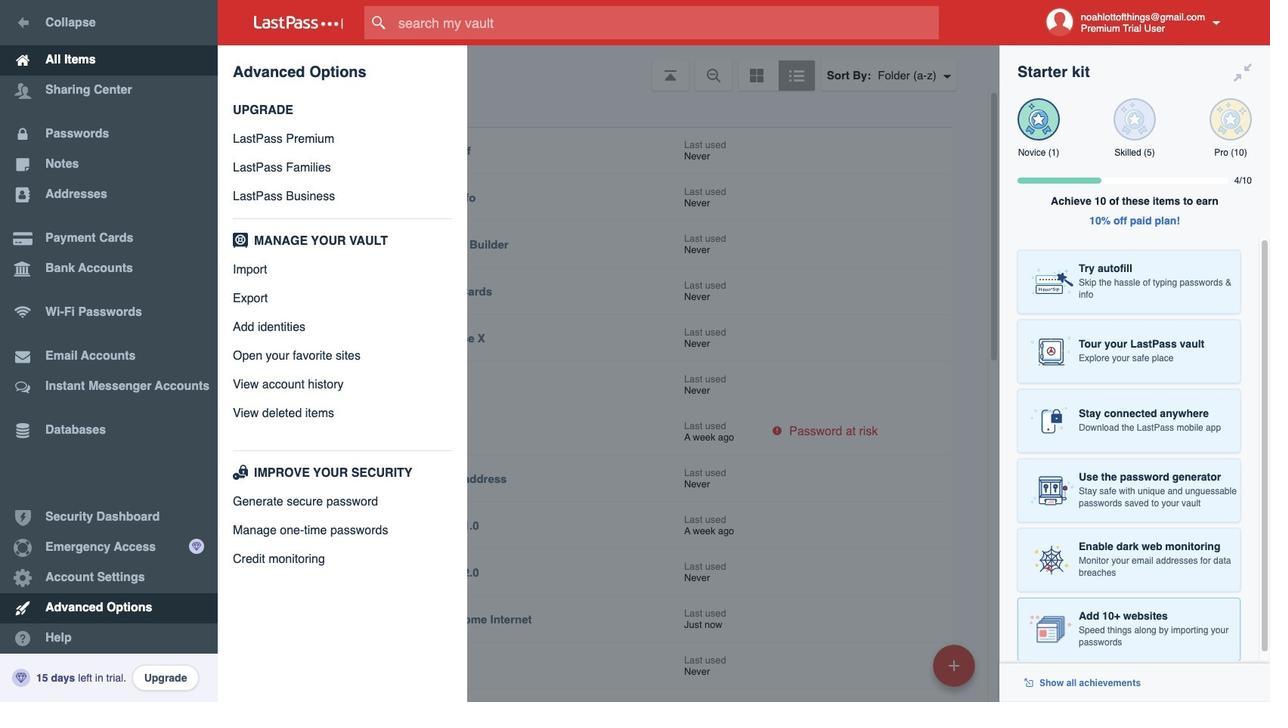 Task type: vqa. For each thing, say whether or not it's contained in the screenshot.
vault options NAVIGATION
yes



Task type: locate. For each thing, give the bounding box(es) containing it.
Search search field
[[365, 6, 969, 39]]

improve your security image
[[230, 465, 251, 480]]

new item image
[[949, 661, 960, 671]]

manage your vault image
[[230, 233, 251, 248]]

lastpass image
[[254, 16, 343, 30]]



Task type: describe. For each thing, give the bounding box(es) containing it.
vault options navigation
[[218, 45, 1000, 91]]

new item navigation
[[928, 641, 985, 703]]

main navigation navigation
[[0, 0, 218, 703]]

search my vault text field
[[365, 6, 969, 39]]



